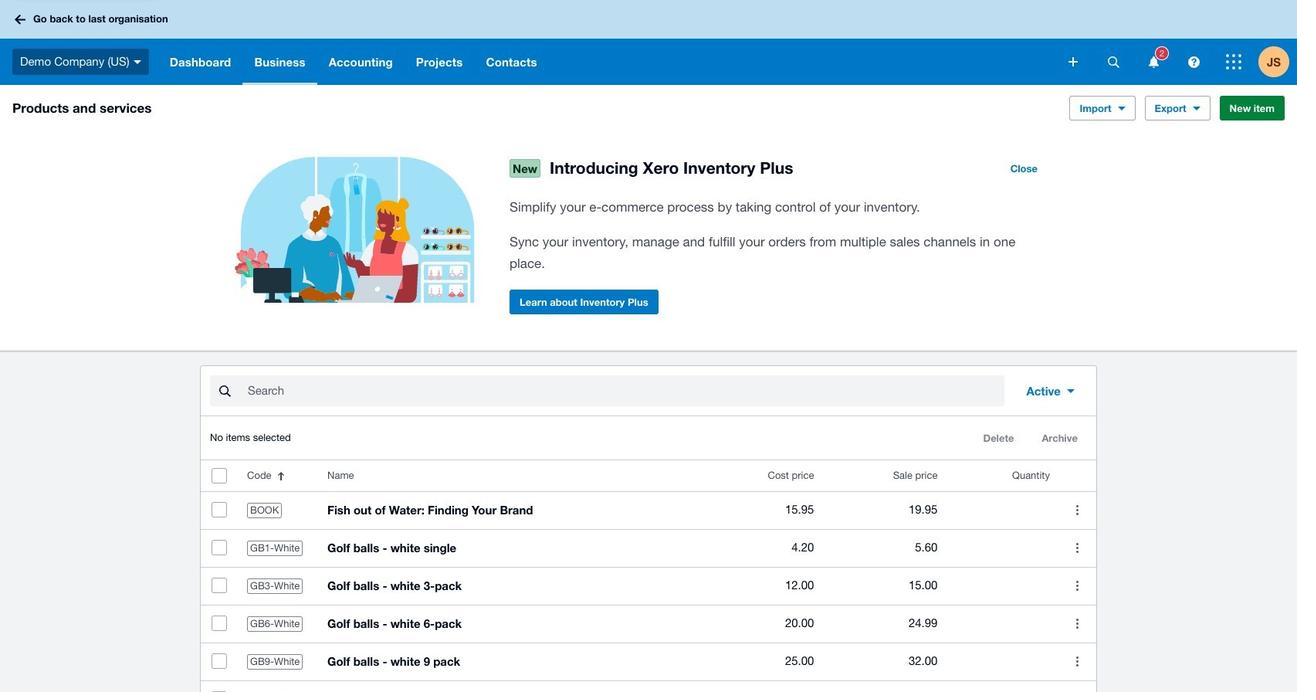 Task type: describe. For each thing, give the bounding box(es) containing it.
Search search field
[[246, 376, 1005, 405]]

1 actions image from the top
[[1063, 494, 1094, 525]]

3 actions image from the top
[[1063, 646, 1094, 677]]

2 actions image from the top
[[1063, 608, 1094, 639]]



Task type: vqa. For each thing, say whether or not it's contained in the screenshot.
4th Actions image
yes



Task type: locate. For each thing, give the bounding box(es) containing it.
banner
[[0, 0, 1298, 85]]

svg image
[[1227, 54, 1242, 70], [1149, 56, 1159, 68]]

actions image
[[1063, 494, 1094, 525], [1063, 608, 1094, 639], [1063, 646, 1094, 677]]

1 actions image from the top
[[1063, 532, 1094, 563]]

0 vertical spatial actions image
[[1063, 494, 1094, 525]]

svg image
[[15, 14, 25, 24], [1108, 56, 1120, 68], [1188, 56, 1200, 68], [1069, 57, 1078, 66], [133, 60, 141, 64]]

2 vertical spatial actions image
[[1063, 646, 1094, 677]]

introducing xero inventory plus image
[[201, 156, 510, 326]]

0 horizontal spatial svg image
[[1149, 56, 1159, 68]]

2 vertical spatial actions image
[[1063, 684, 1094, 692]]

2 actions image from the top
[[1063, 570, 1094, 601]]

actions image
[[1063, 532, 1094, 563], [1063, 570, 1094, 601], [1063, 684, 1094, 692]]

1 vertical spatial actions image
[[1063, 570, 1094, 601]]

1 vertical spatial actions image
[[1063, 608, 1094, 639]]

list of items with cost price, sale price and quantity element
[[201, 460, 1097, 692]]

1 horizontal spatial svg image
[[1227, 54, 1242, 70]]

0 vertical spatial actions image
[[1063, 532, 1094, 563]]

3 actions image from the top
[[1063, 684, 1094, 692]]



